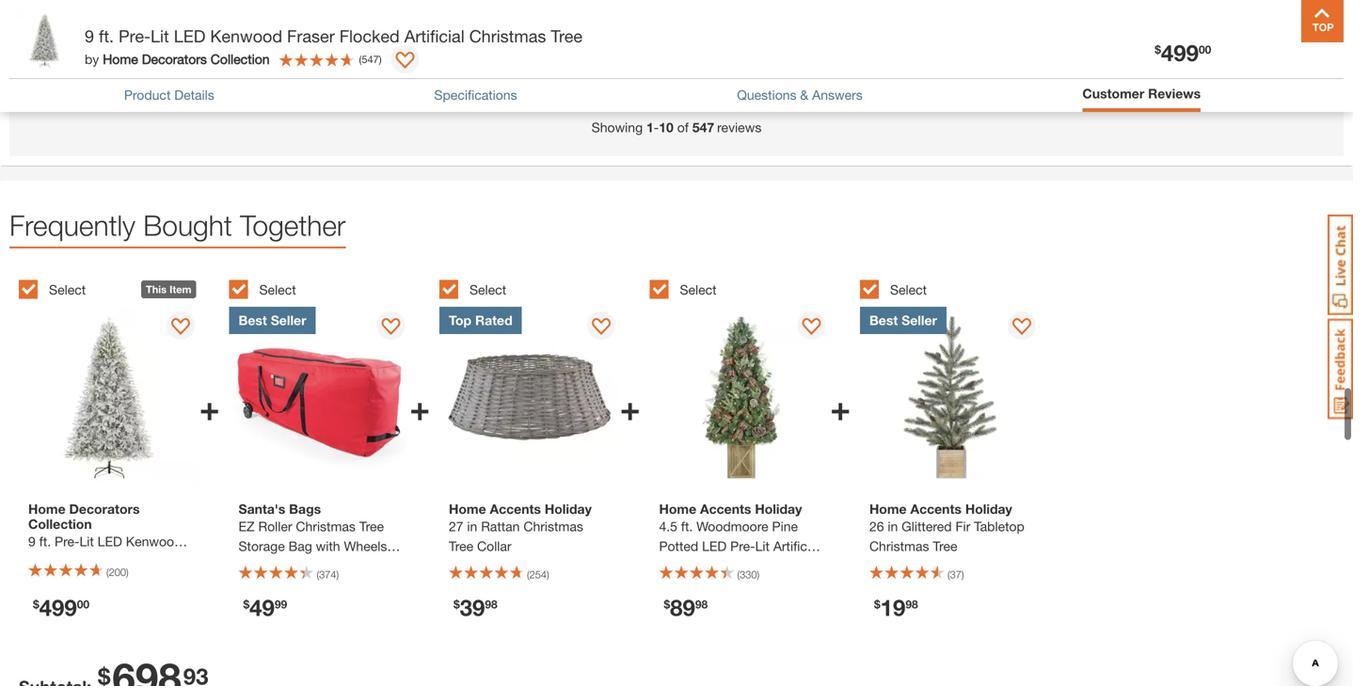 Task type: locate. For each thing, give the bounding box(es) containing it.
1 vertical spatial pre-
[[731, 538, 756, 554]]

0 horizontal spatial accents
[[490, 501, 541, 517]]

( inside 5 / 5 group
[[948, 568, 950, 581]]

0 horizontal spatial led
[[174, 26, 206, 46]]

1 horizontal spatial 9
[[329, 558, 337, 574]]

2 horizontal spatial ft.
[[681, 519, 693, 534]]

2 best seller from the left
[[870, 313, 938, 328]]

home inside home accents holiday 27 in rattan christmas tree collar
[[449, 501, 486, 517]]

best inside 5 / 5 group
[[870, 313, 898, 328]]

in inside home accents holiday 27 in rattan christmas tree collar
[[467, 519, 478, 534]]

flocked
[[340, 26, 400, 46]]

0 horizontal spatial ft.
[[99, 26, 114, 46]]

accents up rattan
[[490, 501, 541, 517]]

) down flocked
[[379, 53, 382, 65]]

0 horizontal spatial seller
[[271, 313, 306, 328]]

) inside 5 / 5 group
[[962, 568, 964, 581]]

christmas down potted
[[659, 558, 719, 574]]

98 inside the $ 39 98
[[485, 598, 498, 611]]

10
[[659, 120, 674, 135]]

) for 19
[[962, 568, 964, 581]]

5 link
[[730, 58, 777, 98]]

up
[[293, 558, 310, 574]]

3 accents from the left
[[911, 501, 962, 517]]

( inside 4 / 5 group
[[738, 568, 740, 581]]

49
[[250, 594, 275, 621]]

best seller for 49
[[239, 313, 306, 328]]

) inside 3 / 5 group
[[547, 568, 549, 581]]

holiday up 254
[[545, 501, 592, 517]]

0 horizontal spatial pre-
[[119, 26, 151, 46]]

$ for santa's bags ez roller christmas tree storage bag with wheels for trees up to 9 ft. tall
[[243, 598, 250, 611]]

( inside 3 / 5 group
[[527, 568, 530, 581]]

2 horizontal spatial holiday
[[966, 501, 1013, 517]]

1 best seller from the left
[[239, 313, 306, 328]]

1 horizontal spatial lit
[[756, 538, 770, 554]]

0 horizontal spatial 00
[[77, 598, 90, 611]]

$ 499 00 inside "1 / 5" group
[[33, 594, 90, 621]]

1 vertical spatial artificial
[[774, 538, 821, 554]]

accents inside home accents holiday 4.5 ft. woodmoore pine potted led pre-lit artificial christmas tree
[[700, 501, 752, 517]]

reviews
[[718, 120, 762, 135]]

( down woodmoore
[[738, 568, 740, 581]]

1 vertical spatial 547
[[693, 120, 715, 135]]

home up 4.5
[[659, 501, 697, 517]]

christmas up specifications
[[469, 26, 546, 46]]

best inside 2 / 5 group
[[239, 313, 267, 328]]

pre- down woodmoore
[[731, 538, 756, 554]]

0 horizontal spatial in
[[467, 519, 478, 534]]

ft. up the by
[[99, 26, 114, 46]]

9
[[85, 26, 94, 46], [329, 558, 337, 574]]

1 vertical spatial lit
[[756, 538, 770, 554]]

ft. inside santa's bags ez roller christmas tree storage bag with wheels for trees up to 9 ft. tall
[[340, 558, 352, 574]]

+ for 3 / 5 group
[[620, 387, 641, 428]]

2 seller from the left
[[902, 313, 938, 328]]

2 best from the left
[[870, 313, 898, 328]]

santa's bags ez roller christmas tree storage bag with wheels for trees up to 9 ft. tall
[[239, 501, 387, 574]]

) down home accents holiday 27 in rattan christmas tree collar
[[547, 568, 549, 581]]

seller inside 5 / 5 group
[[902, 313, 938, 328]]

0 vertical spatial pre-
[[119, 26, 151, 46]]

0 horizontal spatial 98
[[485, 598, 498, 611]]

2 holiday from the left
[[755, 501, 802, 517]]

christmas down 26
[[870, 538, 930, 554]]

display image
[[396, 52, 415, 71], [171, 318, 190, 337], [382, 318, 400, 337], [592, 318, 611, 337], [802, 318, 821, 337], [1013, 318, 1032, 337]]

ft.
[[99, 26, 114, 46], [681, 519, 693, 534], [340, 558, 352, 574]]

)
[[379, 53, 382, 65], [337, 568, 339, 581], [547, 568, 549, 581], [757, 568, 760, 581], [962, 568, 964, 581]]

98 down glittered
[[906, 598, 919, 611]]

( inside 2 / 5 group
[[317, 568, 319, 581]]

seller inside 2 / 5 group
[[271, 313, 306, 328]]

1 horizontal spatial 499
[[1162, 39, 1199, 66]]

1 horizontal spatial in
[[888, 519, 898, 534]]

( for 39
[[527, 568, 530, 581]]

) for 39
[[547, 568, 549, 581]]

) down fir
[[962, 568, 964, 581]]

in right 26
[[888, 519, 898, 534]]

0 horizontal spatial holiday
[[545, 501, 592, 517]]

home inside home accents holiday 4.5 ft. woodmoore pine potted led pre-lit artificial christmas tree
[[659, 501, 697, 517]]

select inside 2 / 5 group
[[259, 282, 296, 297]]

1 horizontal spatial ft.
[[340, 558, 352, 574]]

details
[[174, 87, 214, 103]]

1 holiday from the left
[[545, 501, 592, 517]]

select for 49
[[259, 282, 296, 297]]

( down home accents holiday 27 in rattan christmas tree collar
[[527, 568, 530, 581]]

artificial inside home accents holiday 4.5 ft. woodmoore pine potted led pre-lit artificial christmas tree
[[774, 538, 821, 554]]

holiday inside the home accents holiday 26 in glittered fir tabletop christmas tree
[[966, 501, 1013, 517]]

0 vertical spatial artificial
[[405, 26, 465, 46]]

19
[[881, 594, 906, 621]]

0 vertical spatial lit
[[151, 26, 169, 46]]

$ inside "1 / 5" group
[[33, 598, 39, 611]]

1 select from the left
[[49, 282, 86, 297]]

3 98 from the left
[[906, 598, 919, 611]]

christmas inside home accents holiday 27 in rattan christmas tree collar
[[524, 519, 584, 534]]

led down woodmoore
[[702, 538, 727, 554]]

$ inside the $ 89 98
[[664, 598, 670, 611]]

9 right to
[[329, 558, 337, 574]]

holiday for 19
[[966, 501, 1013, 517]]

26
[[870, 519, 884, 534]]

$ inside "$ 49 99"
[[243, 598, 250, 611]]

navigation
[[537, 44, 817, 118]]

98 down collar
[[485, 598, 498, 611]]

3 select from the left
[[470, 282, 507, 297]]

1 vertical spatial 9
[[329, 558, 337, 574]]

2 horizontal spatial accents
[[911, 501, 962, 517]]

questions & answers button
[[737, 85, 863, 105], [737, 85, 863, 105]]

in
[[467, 519, 478, 534], [888, 519, 898, 534]]

$
[[1155, 43, 1162, 56], [33, 598, 39, 611], [243, 598, 250, 611], [454, 598, 460, 611], [664, 598, 670, 611], [875, 598, 881, 611]]

3 holiday from the left
[[966, 501, 1013, 517]]

home up the 27
[[449, 501, 486, 517]]

holiday inside home accents holiday 4.5 ft. woodmoore pine potted led pre-lit artificial christmas tree
[[755, 501, 802, 517]]

1 horizontal spatial led
[[702, 538, 727, 554]]

seller for 49
[[271, 313, 306, 328]]

) inside 4 / 5 group
[[757, 568, 760, 581]]

0 horizontal spatial lit
[[151, 26, 169, 46]]

christmas up the "with"
[[296, 519, 356, 534]]

1 vertical spatial 00
[[77, 598, 90, 611]]

4 select from the left
[[680, 282, 717, 297]]

2 + from the left
[[410, 387, 430, 428]]

holiday
[[545, 501, 592, 517], [755, 501, 802, 517], [966, 501, 1013, 517]]

0 horizontal spatial artificial
[[405, 26, 465, 46]]

pre-
[[119, 26, 151, 46], [731, 538, 756, 554]]

product image image
[[14, 9, 75, 71]]

98 down potted
[[696, 598, 708, 611]]

1 horizontal spatial holiday
[[755, 501, 802, 517]]

0 horizontal spatial $ 499 00
[[33, 594, 90, 621]]

together
[[240, 208, 346, 242]]

select inside 5 / 5 group
[[891, 282, 927, 297]]

2 accents from the left
[[700, 501, 752, 517]]

collar
[[477, 538, 512, 554]]

customer reviews button
[[1083, 84, 1201, 107], [1083, 84, 1201, 104]]

1 horizontal spatial accents
[[700, 501, 752, 517]]

seller
[[271, 313, 306, 328], [902, 313, 938, 328]]

$ 499 00
[[1155, 39, 1212, 66], [33, 594, 90, 621]]

christmas
[[469, 26, 546, 46], [296, 519, 356, 534], [524, 519, 584, 534], [870, 538, 930, 554], [659, 558, 719, 574]]

product details button
[[124, 85, 214, 105], [124, 85, 214, 105]]

1 + from the left
[[199, 387, 220, 428]]

0 horizontal spatial best seller
[[239, 313, 306, 328]]

$ inside "$ 19 98"
[[875, 598, 881, 611]]

1 best from the left
[[239, 313, 267, 328]]

0 horizontal spatial 9
[[85, 26, 94, 46]]

98 inside "$ 19 98"
[[906, 598, 919, 611]]

$ for home accents holiday 26 in glittered fir tabletop christmas tree
[[875, 598, 881, 611]]

1 vertical spatial led
[[702, 538, 727, 554]]

2 link
[[586, 58, 633, 98]]

2 vertical spatial ft.
[[340, 558, 352, 574]]

2 98 from the left
[[696, 598, 708, 611]]

2 / 5 group
[[229, 269, 430, 648]]

holiday up tabletop
[[966, 501, 1013, 517]]

98 for 89
[[696, 598, 708, 611]]

select for 39
[[470, 282, 507, 297]]

1 98 from the left
[[485, 598, 498, 611]]

accents inside the home accents holiday 26 in glittered fir tabletop christmas tree
[[911, 501, 962, 517]]

4 / 5 group
[[650, 269, 851, 648]]

top rated
[[449, 313, 513, 328]]

1 seller from the left
[[271, 313, 306, 328]]

1 vertical spatial $ 499 00
[[33, 594, 90, 621]]

374
[[319, 568, 337, 581]]

1 in from the left
[[467, 519, 478, 534]]

rated
[[475, 313, 513, 328]]

holiday inside home accents holiday 27 in rattan christmas tree collar
[[545, 501, 592, 517]]

of
[[678, 120, 689, 135]]

bags
[[289, 501, 321, 517]]

home inside the home accents holiday 26 in glittered fir tabletop christmas tree
[[870, 501, 907, 517]]

0 horizontal spatial 499
[[39, 594, 77, 621]]

artificial down the pine
[[774, 538, 821, 554]]

best seller inside 2 / 5 group
[[239, 313, 306, 328]]

2 select from the left
[[259, 282, 296, 297]]

pre- up decorators
[[119, 26, 151, 46]]

artificial
[[405, 26, 465, 46], [774, 538, 821, 554]]

5 select from the left
[[891, 282, 927, 297]]

home
[[103, 51, 138, 67], [449, 501, 486, 517], [659, 501, 697, 517], [870, 501, 907, 517]]

select inside 3 / 5 group
[[470, 282, 507, 297]]

in inside the home accents holiday 26 in glittered fir tabletop christmas tree
[[888, 519, 898, 534]]

accents inside home accents holiday 27 in rattan christmas tree collar
[[490, 501, 541, 517]]

home up 26
[[870, 501, 907, 517]]

best
[[239, 313, 267, 328], [870, 313, 898, 328]]

547
[[362, 53, 379, 65], [693, 120, 715, 135]]

0 horizontal spatial best
[[239, 313, 267, 328]]

00
[[1199, 43, 1212, 56], [77, 598, 90, 611]]

seller for 19
[[902, 313, 938, 328]]

ft. left tall at the bottom of page
[[340, 558, 352, 574]]

0 vertical spatial $ 499 00
[[1155, 39, 1212, 66]]

accents up woodmoore
[[700, 501, 752, 517]]

1 accents from the left
[[490, 501, 541, 517]]

( for 19
[[948, 568, 950, 581]]

$ inside the $ 39 98
[[454, 598, 460, 611]]

reviews
[[1149, 86, 1201, 101]]

) right to
[[337, 568, 339, 581]]

+ inside 4 / 5 group
[[831, 387, 851, 428]]

1 horizontal spatial pre-
[[731, 538, 756, 554]]

0 horizontal spatial 547
[[362, 53, 379, 65]]

accents for 39
[[490, 501, 541, 517]]

answers
[[813, 87, 863, 103]]

3 + from the left
[[620, 387, 641, 428]]

$ 49 99
[[243, 594, 287, 621]]

37
[[950, 568, 962, 581]]

with
[[316, 538, 340, 554]]

1 horizontal spatial artificial
[[774, 538, 821, 554]]

2 horizontal spatial 98
[[906, 598, 919, 611]]

547 down flocked
[[362, 53, 379, 65]]

(
[[359, 53, 362, 65], [317, 568, 319, 581], [527, 568, 530, 581], [738, 568, 740, 581], [948, 568, 950, 581]]

holiday up the pine
[[755, 501, 802, 517]]

accents up glittered
[[911, 501, 962, 517]]

1 horizontal spatial best
[[870, 313, 898, 328]]

39
[[460, 594, 485, 621]]

kenwood
[[210, 26, 282, 46]]

lit up ( 330 )
[[756, 538, 770, 554]]

christmas up 254
[[524, 519, 584, 534]]

specifications
[[434, 87, 517, 103]]

best seller
[[239, 313, 306, 328], [870, 313, 938, 328]]

0 vertical spatial 9
[[85, 26, 94, 46]]

2 in from the left
[[888, 519, 898, 534]]

lit inside home accents holiday 4.5 ft. woodmoore pine potted led pre-lit artificial christmas tree
[[756, 538, 770, 554]]

( down the home accents holiday 26 in glittered fir tabletop christmas tree
[[948, 568, 950, 581]]

4 link
[[682, 58, 729, 98]]

pine
[[772, 519, 798, 534]]

1 vertical spatial ft.
[[681, 519, 693, 534]]

( 37 )
[[948, 568, 964, 581]]

499
[[1162, 39, 1199, 66], [39, 594, 77, 621]]

potted
[[659, 538, 699, 554]]

) down woodmoore
[[757, 568, 760, 581]]

best for 49
[[239, 313, 267, 328]]

christmas inside home accents holiday 4.5 ft. woodmoore pine potted led pre-lit artificial christmas tree
[[659, 558, 719, 574]]

select inside 4 / 5 group
[[680, 282, 717, 297]]

accents for 89
[[700, 501, 752, 517]]

best seller inside 5 / 5 group
[[870, 313, 938, 328]]

( for 49
[[317, 568, 319, 581]]

1 vertical spatial 499
[[39, 594, 77, 621]]

1 horizontal spatial seller
[[902, 313, 938, 328]]

27 in rattan christmas tree collar image
[[440, 307, 620, 488]]

home accents holiday 27 in rattan christmas tree collar
[[449, 501, 592, 554]]

home right the by
[[103, 51, 138, 67]]

rattan
[[481, 519, 520, 534]]

4 + from the left
[[831, 387, 851, 428]]

ft. inside home accents holiday 4.5 ft. woodmoore pine potted led pre-lit artificial christmas tree
[[681, 519, 693, 534]]

547 right of
[[693, 120, 715, 135]]

in right the 27
[[467, 519, 478, 534]]

1 horizontal spatial 98
[[696, 598, 708, 611]]

lit
[[151, 26, 169, 46], [756, 538, 770, 554]]

0 vertical spatial 499
[[1162, 39, 1199, 66]]

select
[[49, 282, 86, 297], [259, 282, 296, 297], [470, 282, 507, 297], [680, 282, 717, 297], [891, 282, 927, 297]]

christmas inside santa's bags ez roller christmas tree storage bag with wheels for trees up to 9 ft. tall
[[296, 519, 356, 534]]

led up by home decorators collection
[[174, 26, 206, 46]]

led
[[174, 26, 206, 46], [702, 538, 727, 554]]

0 vertical spatial 00
[[1199, 43, 1212, 56]]

ft. right 4.5
[[681, 519, 693, 534]]

in for 19
[[888, 519, 898, 534]]

holiday for 89
[[755, 501, 802, 517]]

( 374 )
[[317, 568, 339, 581]]

98 inside the $ 89 98
[[696, 598, 708, 611]]

9 up the by
[[85, 26, 94, 46]]

+ inside 3 / 5 group
[[620, 387, 641, 428]]

+ inside 2 / 5 group
[[410, 387, 430, 428]]

lit up decorators
[[151, 26, 169, 46]]

tree
[[551, 26, 583, 46], [359, 519, 384, 534], [449, 538, 474, 554], [933, 538, 958, 554], [723, 558, 748, 574]]

artificial right flocked
[[405, 26, 465, 46]]

specifications button
[[434, 85, 517, 105], [434, 85, 517, 105]]

) inside 2 / 5 group
[[337, 568, 339, 581]]

questions
[[737, 87, 797, 103]]

98
[[485, 598, 498, 611], [696, 598, 708, 611], [906, 598, 919, 611]]

1 horizontal spatial best seller
[[870, 313, 938, 328]]

( right the up
[[317, 568, 319, 581]]

89
[[670, 594, 696, 621]]

( for 89
[[738, 568, 740, 581]]



Task type: vqa. For each thing, say whether or not it's contained in the screenshot.
the
no



Task type: describe. For each thing, give the bounding box(es) containing it.
product details
[[124, 87, 214, 103]]

bag
[[289, 538, 312, 554]]

2
[[605, 68, 614, 88]]

by
[[85, 51, 99, 67]]

wheels
[[344, 538, 387, 554]]

select for 19
[[891, 282, 927, 297]]

decorators
[[142, 51, 207, 67]]

254
[[530, 568, 547, 581]]

frequently
[[9, 208, 135, 242]]

0 vertical spatial ft.
[[99, 26, 114, 46]]

0 vertical spatial led
[[174, 26, 206, 46]]

top
[[449, 313, 472, 328]]

$ for home accents holiday 27 in rattan christmas tree collar
[[454, 598, 460, 611]]

4.5 ft. woodmoore pine potted led pre-lit artificial christmas tree image
[[650, 307, 831, 488]]

-
[[654, 120, 659, 135]]

) for 89
[[757, 568, 760, 581]]

home for 19
[[870, 501, 907, 517]]

99
[[275, 598, 287, 611]]

questions & answers
[[737, 87, 863, 103]]

live chat image
[[1328, 215, 1354, 315]]

holiday for 39
[[545, 501, 592, 517]]

accents for 19
[[911, 501, 962, 517]]

9 ft. pre-lit led kenwood fraser flocked artificial christmas tree
[[85, 26, 583, 46]]

3
[[653, 68, 662, 88]]

1 horizontal spatial 00
[[1199, 43, 1212, 56]]

frequently bought together
[[9, 208, 346, 242]]

select inside "1 / 5" group
[[49, 282, 86, 297]]

3 link
[[634, 58, 681, 98]]

home accents holiday 26 in glittered fir tabletop christmas tree
[[870, 501, 1025, 554]]

tree inside the home accents holiday 26 in glittered fir tabletop christmas tree
[[933, 538, 958, 554]]

0 vertical spatial 547
[[362, 53, 379, 65]]

tree inside santa's bags ez roller christmas tree storage bag with wheels for trees up to 9 ft. tall
[[359, 519, 384, 534]]

led inside home accents holiday 4.5 ft. woodmoore pine potted led pre-lit artificial christmas tree
[[702, 538, 727, 554]]

display image inside 3 / 5 group
[[592, 318, 611, 337]]

( down flocked
[[359, 53, 362, 65]]

fraser
[[287, 26, 335, 46]]

( 254 )
[[527, 568, 549, 581]]

tree inside home accents holiday 27 in rattan christmas tree collar
[[449, 538, 474, 554]]

$ 89 98
[[664, 594, 708, 621]]

display image inside "1 / 5" group
[[171, 318, 190, 337]]

bought
[[143, 208, 232, 242]]

1 horizontal spatial 547
[[693, 120, 715, 135]]

pre- inside home accents holiday 4.5 ft. woodmoore pine potted led pre-lit artificial christmas tree
[[731, 538, 756, 554]]

home for 89
[[659, 501, 697, 517]]

woodmoore
[[697, 519, 769, 534]]

1 / 5 group
[[19, 269, 220, 648]]

display image inside 4 / 5 group
[[802, 318, 821, 337]]

4
[[701, 68, 710, 88]]

ez roller christmas tree storage bag with wheels for trees up to 9 ft. tall image
[[229, 307, 410, 488]]

glittered
[[902, 519, 952, 534]]

9 inside santa's bags ez roller christmas tree storage bag with wheels for trees up to 9 ft. tall
[[329, 558, 337, 574]]

christmas inside the home accents holiday 26 in glittered fir tabletop christmas tree
[[870, 538, 930, 554]]

$ for home accents holiday 4.5 ft. woodmoore pine potted led pre-lit artificial christmas tree
[[664, 598, 670, 611]]

26 in glittered fir tabletop christmas tree image
[[860, 307, 1041, 488]]

1
[[647, 120, 654, 135]]

&
[[801, 87, 809, 103]]

+ for 4 / 5 group
[[831, 387, 851, 428]]

trees
[[258, 558, 289, 574]]

this
[[146, 283, 167, 296]]

$ 39 98
[[454, 594, 498, 621]]

by home decorators collection
[[85, 51, 270, 67]]

98 for 19
[[906, 598, 919, 611]]

00 inside "1 / 5" group
[[77, 598, 90, 611]]

home accents holiday 4.5 ft. woodmoore pine potted led pre-lit artificial christmas tree
[[659, 501, 821, 574]]

for
[[239, 558, 254, 574]]

customer reviews
[[1083, 86, 1201, 101]]

tall
[[356, 558, 375, 574]]

to
[[314, 558, 326, 574]]

display image inside 2 / 5 group
[[382, 318, 400, 337]]

ez
[[239, 519, 255, 534]]

home for 39
[[449, 501, 486, 517]]

$ 19 98
[[875, 594, 919, 621]]

showing 1 - 10 of 547 reviews
[[592, 120, 762, 135]]

tabletop
[[975, 519, 1025, 534]]

display image inside 5 / 5 group
[[1013, 318, 1032, 337]]

navigation containing 2
[[537, 44, 817, 118]]

showing
[[592, 120, 643, 135]]

98 for 39
[[485, 598, 498, 611]]

in for 39
[[467, 519, 478, 534]]

santa's
[[239, 501, 286, 517]]

330
[[740, 568, 757, 581]]

( 330 )
[[738, 568, 760, 581]]

best for 19
[[870, 313, 898, 328]]

1 horizontal spatial $ 499 00
[[1155, 39, 1212, 66]]

this item
[[146, 283, 192, 296]]

( 547 )
[[359, 53, 382, 65]]

item
[[170, 283, 192, 296]]

customer
[[1083, 86, 1145, 101]]

499 inside "1 / 5" group
[[39, 594, 77, 621]]

feedback link image
[[1328, 318, 1354, 420]]

27
[[449, 519, 464, 534]]

fir
[[956, 519, 971, 534]]

best seller for 19
[[870, 313, 938, 328]]

+ for 2 / 5 group
[[410, 387, 430, 428]]

5 / 5 group
[[860, 269, 1061, 648]]

collection
[[211, 51, 270, 67]]

) for 49
[[337, 568, 339, 581]]

roller
[[258, 519, 292, 534]]

tree inside home accents holiday 4.5 ft. woodmoore pine potted led pre-lit artificial christmas tree
[[723, 558, 748, 574]]

4.5
[[659, 519, 678, 534]]

3 / 5 group
[[440, 269, 641, 648]]

+ inside "1 / 5" group
[[199, 387, 220, 428]]

product
[[124, 87, 171, 103]]

5
[[749, 68, 758, 88]]

top button
[[1302, 0, 1344, 42]]

storage
[[239, 538, 285, 554]]



